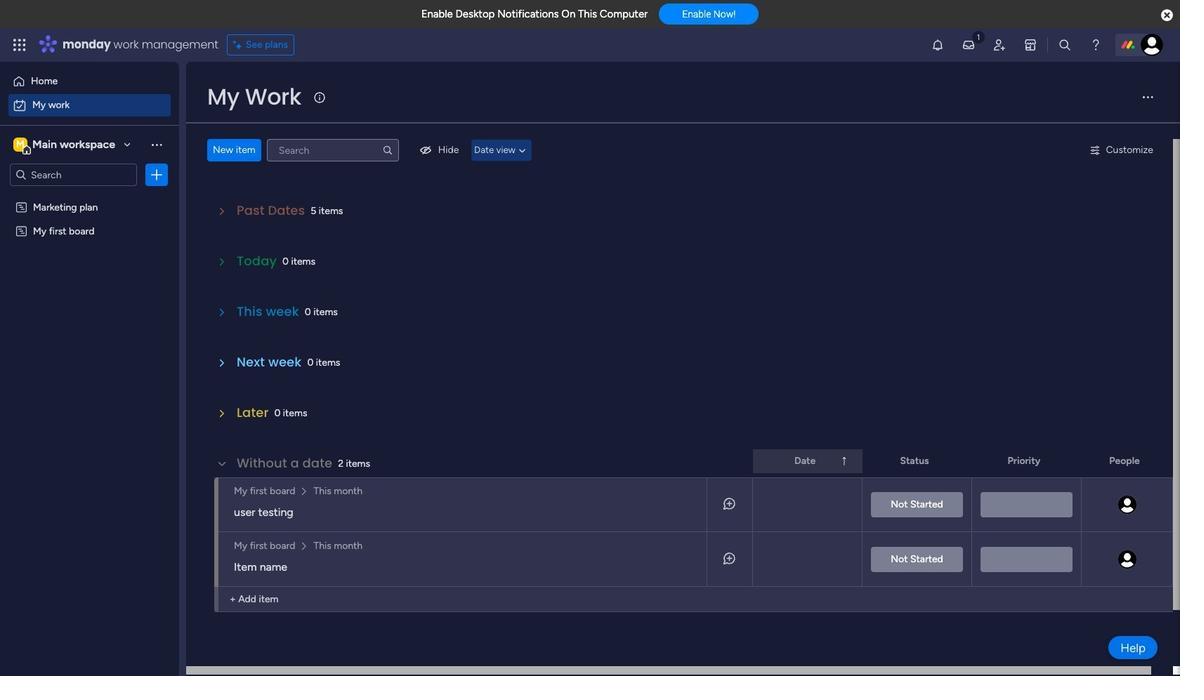 Task type: locate. For each thing, give the bounding box(es) containing it.
workspace options image
[[150, 138, 164, 152]]

workspace image
[[13, 137, 27, 152]]

select product image
[[13, 38, 27, 52]]

help image
[[1089, 38, 1103, 52]]

Filter dashboard by text search field
[[267, 139, 399, 162]]

options image
[[150, 168, 164, 182]]

list box
[[0, 192, 179, 432]]

option
[[8, 70, 171, 93], [8, 94, 171, 117], [0, 194, 179, 197]]

notifications image
[[931, 38, 945, 52]]

column header
[[753, 450, 863, 474]]

menu image
[[1141, 90, 1155, 104]]

search image
[[382, 145, 393, 156]]

1 vertical spatial option
[[8, 94, 171, 117]]

0 vertical spatial option
[[8, 70, 171, 93]]

None search field
[[267, 139, 399, 162]]



Task type: vqa. For each thing, say whether or not it's contained in the screenshot.
Notifications icon
yes



Task type: describe. For each thing, give the bounding box(es) containing it.
search everything image
[[1058, 38, 1072, 52]]

see plans image
[[233, 37, 246, 53]]

workspace selection element
[[13, 136, 117, 155]]

2 vertical spatial option
[[0, 194, 179, 197]]

john smith image
[[1141, 34, 1163, 56]]

monday marketplace image
[[1024, 38, 1038, 52]]

Search in workspace field
[[30, 167, 117, 183]]

invite members image
[[993, 38, 1007, 52]]

1 image
[[972, 29, 985, 45]]

sort image
[[839, 456, 850, 467]]

update feed image
[[962, 38, 976, 52]]

dapulse close image
[[1161, 8, 1173, 22]]



